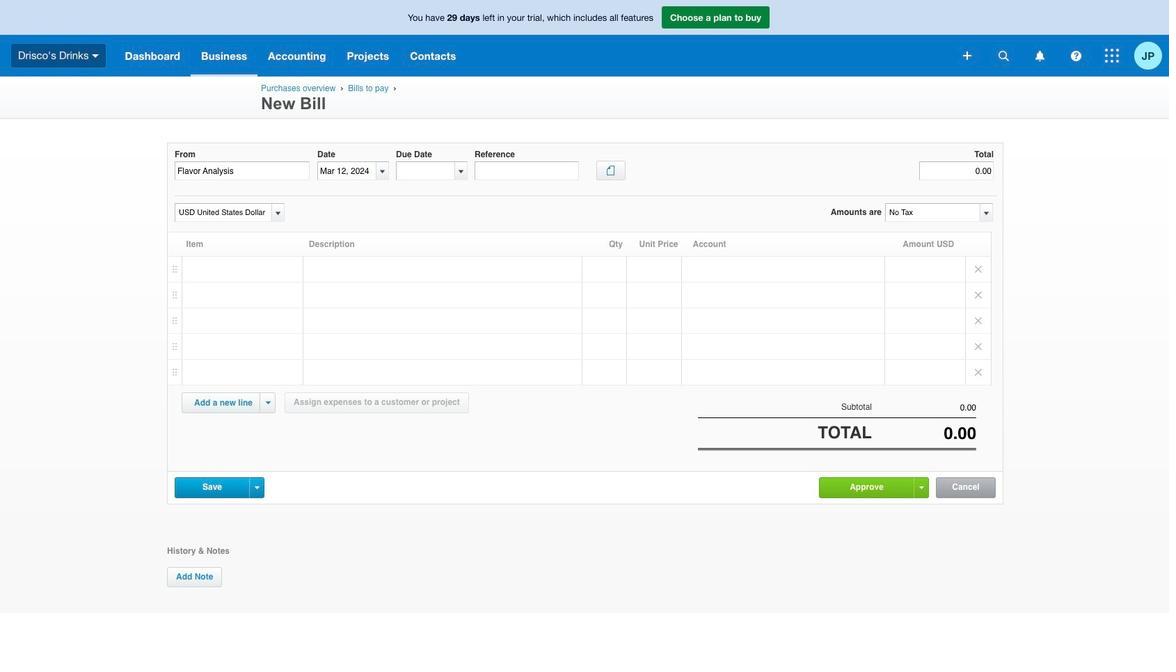 Task type: locate. For each thing, give the bounding box(es) containing it.
svg image
[[999, 50, 1009, 61], [964, 52, 972, 60]]

banner
[[0, 0, 1170, 77]]

None text field
[[175, 162, 310, 181], [475, 162, 579, 181], [175, 204, 270, 221], [887, 204, 980, 221], [873, 424, 977, 444], [175, 162, 310, 181], [475, 162, 579, 181], [175, 204, 270, 221], [887, 204, 980, 221], [873, 424, 977, 444]]

None text field
[[920, 162, 994, 181], [318, 162, 376, 180], [397, 162, 455, 180], [873, 403, 977, 413], [920, 162, 994, 181], [318, 162, 376, 180], [397, 162, 455, 180], [873, 403, 977, 413]]

delete line item image
[[967, 257, 992, 282], [967, 283, 992, 308], [967, 309, 992, 334], [967, 334, 992, 359], [967, 360, 992, 385]]

3 delete line item image from the top
[[967, 309, 992, 334]]

5 delete line item image from the top
[[967, 360, 992, 385]]

more approve options... image
[[920, 486, 924, 489]]

0 horizontal spatial svg image
[[964, 52, 972, 60]]

svg image
[[1106, 49, 1120, 63], [1036, 50, 1045, 61], [1071, 50, 1082, 61], [92, 54, 99, 58]]

1 horizontal spatial svg image
[[999, 50, 1009, 61]]

more add line options... image
[[266, 402, 271, 405]]



Task type: vqa. For each thing, say whether or not it's contained in the screenshot.
the Country field
no



Task type: describe. For each thing, give the bounding box(es) containing it.
4 delete line item image from the top
[[967, 334, 992, 359]]

more save options... image
[[255, 486, 259, 489]]

2 delete line item image from the top
[[967, 283, 992, 308]]

1 delete line item image from the top
[[967, 257, 992, 282]]



